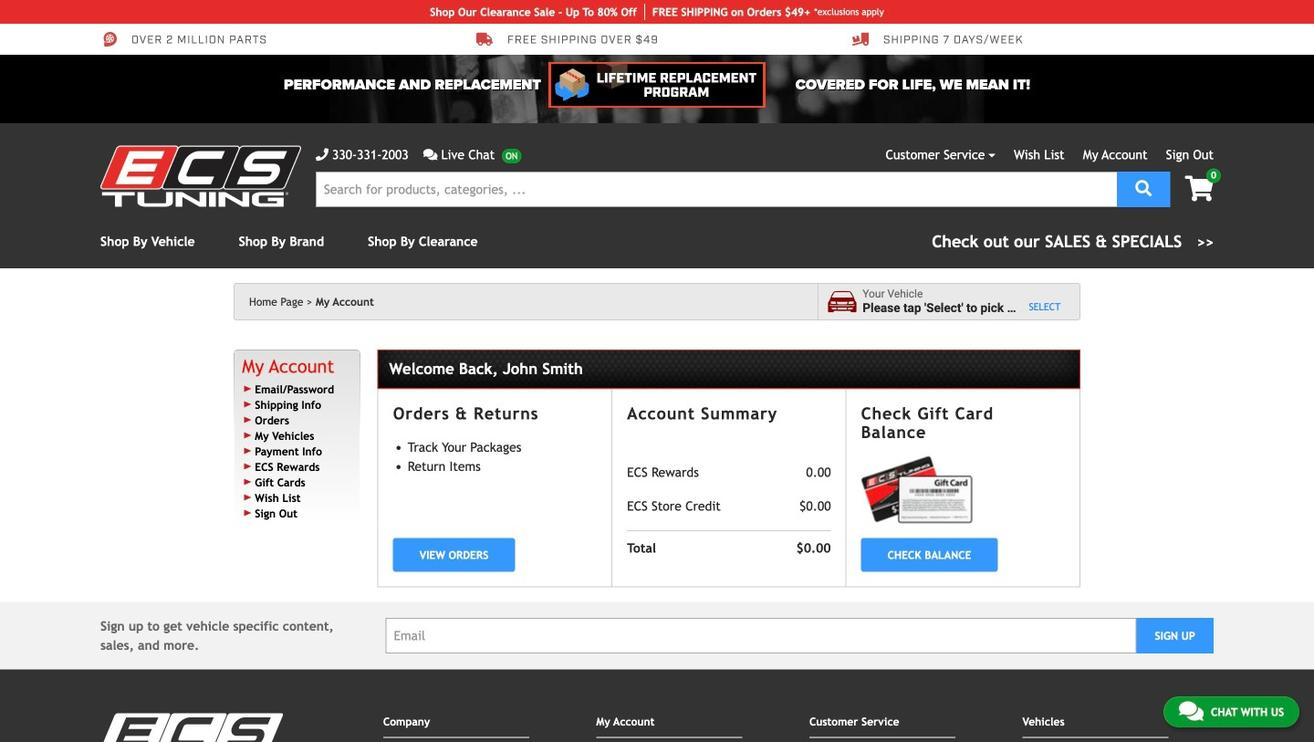 Task type: locate. For each thing, give the bounding box(es) containing it.
shopping cart image
[[1186, 176, 1214, 201]]

comments image
[[423, 148, 438, 161]]

ecs tuning image
[[100, 146, 301, 207], [100, 714, 283, 742]]

lifetime replacement program banner image
[[549, 62, 766, 108]]

1 vertical spatial ecs tuning image
[[100, 714, 283, 742]]

search image
[[1136, 180, 1153, 197]]

2 ecs tuning image from the top
[[100, 714, 283, 742]]

0 vertical spatial ecs tuning image
[[100, 146, 301, 207]]

1 ecs tuning image from the top
[[100, 146, 301, 207]]



Task type: describe. For each thing, give the bounding box(es) containing it.
Search text field
[[316, 172, 1118, 207]]

Email email field
[[386, 618, 1137, 654]]

phone image
[[316, 148, 329, 161]]



Task type: vqa. For each thing, say whether or not it's contained in the screenshot.
top the In
no



